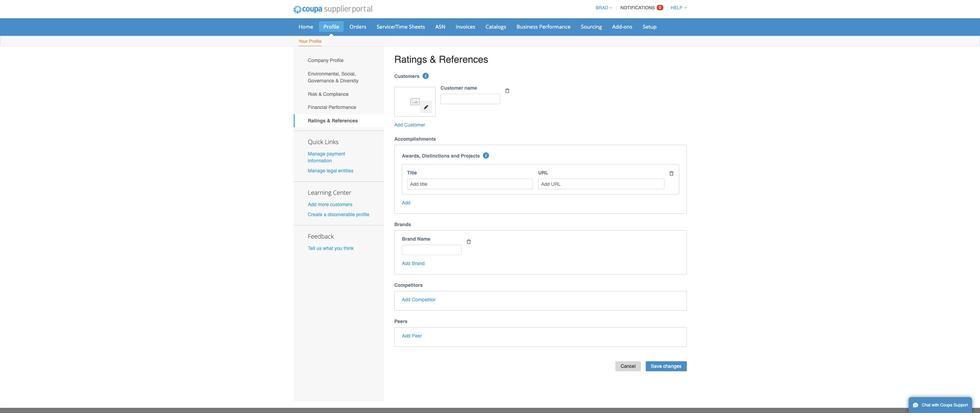 Task type: describe. For each thing, give the bounding box(es) containing it.
a
[[324, 212, 327, 218]]

add-ons
[[613, 23, 633, 30]]

business performance link
[[512, 21, 576, 32]]

risk & compliance link
[[294, 87, 384, 101]]

distinctions
[[422, 153, 450, 159]]

orders link
[[345, 21, 371, 32]]

orders
[[350, 23, 367, 30]]

add brand
[[402, 261, 425, 267]]

risk
[[308, 91, 318, 97]]

add-ons link
[[608, 21, 637, 32]]

setup
[[643, 23, 657, 30]]

coupa supplier portal image
[[288, 1, 377, 18]]

and
[[451, 153, 460, 159]]

peer
[[412, 334, 422, 339]]

Brand Name text field
[[402, 245, 462, 256]]

chat with coupa support
[[923, 403, 969, 408]]

0
[[659, 5, 662, 10]]

home
[[299, 23, 313, 30]]

ons
[[624, 23, 633, 30]]

0 vertical spatial customer
[[441, 85, 463, 91]]

manage payment information
[[308, 151, 345, 164]]

financial
[[308, 105, 327, 110]]

tell us what you think
[[308, 246, 354, 251]]

sheets
[[409, 23, 425, 30]]

service/time
[[377, 23, 408, 30]]

financial performance link
[[294, 101, 384, 114]]

additional information image for awards, distinctions and projects
[[484, 153, 490, 159]]

awards, distinctions and projects
[[402, 153, 480, 159]]

company profile
[[308, 58, 344, 63]]

& down financial performance
[[327, 118, 331, 124]]

environmental,
[[308, 71, 340, 77]]

entities
[[338, 168, 354, 174]]

feedback
[[308, 232, 334, 241]]

you
[[335, 246, 343, 251]]

add brand button
[[402, 260, 425, 267]]

profile inside profile link
[[324, 23, 339, 30]]

cancel
[[621, 364, 636, 370]]

ratings & references link
[[294, 114, 384, 127]]

your profile link
[[298, 37, 322, 46]]

add for add more customers
[[308, 202, 317, 207]]

asn link
[[431, 21, 450, 32]]

0 vertical spatial references
[[439, 54, 489, 65]]

profile for company profile
[[330, 58, 344, 63]]

help
[[671, 5, 683, 10]]

notifications
[[621, 5, 655, 10]]

add customer button
[[395, 122, 426, 129]]

business performance
[[517, 23, 571, 30]]

navigation containing notifications 0
[[593, 1, 687, 15]]

add for add
[[402, 200, 411, 206]]

logo image
[[398, 90, 432, 113]]

brand inside button
[[412, 261, 425, 267]]

quick links
[[308, 138, 339, 146]]

more
[[318, 202, 329, 207]]

add more customers
[[308, 202, 353, 207]]

0 vertical spatial ratings
[[395, 54, 427, 65]]

catalogs link
[[482, 21, 511, 32]]

projects
[[461, 153, 480, 159]]

customers
[[330, 202, 353, 207]]

help link
[[668, 5, 687, 10]]

create
[[308, 212, 323, 218]]

invoices
[[456, 23, 476, 30]]

quick
[[308, 138, 323, 146]]

customer name
[[441, 85, 477, 91]]

0 vertical spatial brand
[[402, 236, 416, 242]]

& inside environmental, social, governance & diversity
[[336, 78, 339, 84]]

environmental, social, governance & diversity link
[[294, 67, 384, 87]]

catalogs
[[486, 23, 507, 30]]

chat
[[923, 403, 931, 408]]

brand name
[[402, 236, 431, 242]]

tell us what you think button
[[308, 245, 354, 252]]

financial performance
[[308, 105, 356, 110]]

environmental, social, governance & diversity
[[308, 71, 359, 84]]

performance for business performance
[[540, 23, 571, 30]]

sourcing
[[581, 23, 602, 30]]

company profile link
[[294, 54, 384, 67]]

manage legal entities
[[308, 168, 354, 174]]

create a discoverable profile link
[[308, 212, 370, 218]]

learning
[[308, 188, 332, 197]]

brad
[[596, 5, 609, 10]]

add button
[[402, 200, 411, 206]]



Task type: locate. For each thing, give the bounding box(es) containing it.
title
[[407, 170, 417, 176]]

2 vertical spatial profile
[[330, 58, 344, 63]]

0 vertical spatial additional information image
[[423, 73, 429, 79]]

add up competitors
[[402, 261, 411, 267]]

profile for your profile
[[309, 39, 322, 44]]

references up customer name
[[439, 54, 489, 65]]

url
[[539, 170, 549, 176]]

add up create
[[308, 202, 317, 207]]

risk & compliance
[[308, 91, 349, 97]]

add for add competitor
[[402, 297, 411, 303]]

1 vertical spatial ratings
[[308, 118, 326, 124]]

additional information image for customers
[[423, 73, 429, 79]]

legal
[[327, 168, 337, 174]]

1 horizontal spatial ratings & references
[[395, 54, 489, 65]]

1 vertical spatial manage
[[308, 168, 326, 174]]

brand down brand name text field
[[412, 261, 425, 267]]

customer up accomplishments
[[405, 122, 426, 128]]

invoices link
[[452, 21, 480, 32]]

1 vertical spatial additional information image
[[484, 153, 490, 159]]

profile
[[324, 23, 339, 30], [309, 39, 322, 44], [330, 58, 344, 63]]

add customer
[[395, 122, 426, 128]]

manage for manage legal entities
[[308, 168, 326, 174]]

profile inside company profile link
[[330, 58, 344, 63]]

manage down information
[[308, 168, 326, 174]]

customer inside button
[[405, 122, 426, 128]]

add for add peer
[[402, 334, 411, 339]]

peers
[[395, 319, 408, 325]]

manage for manage payment information
[[308, 151, 326, 157]]

1 horizontal spatial references
[[439, 54, 489, 65]]

profile up environmental, social, governance & diversity link
[[330, 58, 344, 63]]

0 horizontal spatial ratings
[[308, 118, 326, 124]]

1 horizontal spatial additional information image
[[484, 153, 490, 159]]

customer left name
[[441, 85, 463, 91]]

0 vertical spatial profile
[[324, 23, 339, 30]]

your profile
[[299, 39, 322, 44]]

what
[[323, 246, 333, 251]]

manage
[[308, 151, 326, 157], [308, 168, 326, 174]]

manage legal entities link
[[308, 168, 354, 174]]

ratings
[[395, 54, 427, 65], [308, 118, 326, 124]]

tell
[[308, 246, 315, 251]]

Customer name text field
[[441, 94, 501, 104]]

service/time sheets
[[377, 23, 425, 30]]

manage payment information link
[[308, 151, 345, 164]]

save changes
[[651, 364, 682, 370]]

company
[[308, 58, 329, 63]]

add up brands
[[402, 200, 411, 206]]

additional information image
[[423, 73, 429, 79], [484, 153, 490, 159]]

profile inside your profile link
[[309, 39, 322, 44]]

add competitor button
[[402, 297, 436, 304]]

& left diversity
[[336, 78, 339, 84]]

0 horizontal spatial customer
[[405, 122, 426, 128]]

add left peer
[[402, 334, 411, 339]]

1 vertical spatial performance
[[329, 105, 356, 110]]

1 vertical spatial customer
[[405, 122, 426, 128]]

coupa
[[941, 403, 953, 408]]

home link
[[294, 21, 318, 32]]

& down the asn 'link'
[[430, 54, 437, 65]]

with
[[932, 403, 940, 408]]

navigation
[[593, 1, 687, 15]]

name
[[465, 85, 477, 91]]

performance
[[540, 23, 571, 30], [329, 105, 356, 110]]

save
[[651, 364, 662, 370]]

0 horizontal spatial ratings & references
[[308, 118, 358, 124]]

competitor
[[412, 297, 436, 303]]

changes
[[664, 364, 682, 370]]

center
[[333, 188, 352, 197]]

0 horizontal spatial additional information image
[[423, 73, 429, 79]]

additional information image right 'customers'
[[423, 73, 429, 79]]

brand left name
[[402, 236, 416, 242]]

chat with coupa support button
[[909, 398, 973, 414]]

1 vertical spatial references
[[332, 118, 358, 124]]

manage inside manage payment information
[[308, 151, 326, 157]]

&
[[430, 54, 437, 65], [336, 78, 339, 84], [319, 91, 322, 97], [327, 118, 331, 124]]

cancel link
[[616, 362, 641, 372]]

competitors
[[395, 283, 423, 288]]

awards,
[[402, 153, 421, 159]]

name
[[418, 236, 431, 242]]

additional information image right 'projects'
[[484, 153, 490, 159]]

0 vertical spatial ratings & references
[[395, 54, 489, 65]]

add peer
[[402, 334, 422, 339]]

sourcing link
[[577, 21, 607, 32]]

references down financial performance link
[[332, 118, 358, 124]]

ratings & references
[[395, 54, 489, 65], [308, 118, 358, 124]]

setup link
[[639, 21, 662, 32]]

1 horizontal spatial ratings
[[395, 54, 427, 65]]

social,
[[342, 71, 356, 77]]

discoverable
[[328, 212, 355, 218]]

change image image
[[424, 105, 429, 110]]

0 horizontal spatial references
[[332, 118, 358, 124]]

save changes button
[[646, 362, 687, 372]]

compliance
[[323, 91, 349, 97]]

1 manage from the top
[[308, 151, 326, 157]]

performance up ratings & references link
[[329, 105, 356, 110]]

add competitor
[[402, 297, 436, 303]]

ratings down financial
[[308, 118, 326, 124]]

brad link
[[593, 5, 613, 10]]

information
[[308, 158, 332, 164]]

ratings & references down financial performance
[[308, 118, 358, 124]]

profile
[[356, 212, 370, 218]]

0 horizontal spatial performance
[[329, 105, 356, 110]]

performance right business
[[540, 23, 571, 30]]

create a discoverable profile
[[308, 212, 370, 218]]

add for add customer
[[395, 122, 403, 128]]

learning center
[[308, 188, 352, 197]]

add for add brand
[[402, 261, 411, 267]]

1 vertical spatial ratings & references
[[308, 118, 358, 124]]

references
[[439, 54, 489, 65], [332, 118, 358, 124]]

brands
[[395, 222, 411, 228]]

Title text field
[[407, 179, 533, 190]]

performance for financial performance
[[329, 105, 356, 110]]

support
[[954, 403, 969, 408]]

accomplishments
[[395, 137, 436, 142]]

add peer button
[[402, 333, 422, 340]]

add more customers link
[[308, 202, 353, 207]]

0 vertical spatial performance
[[540, 23, 571, 30]]

your
[[299, 39, 308, 44]]

manage up information
[[308, 151, 326, 157]]

think
[[344, 246, 354, 251]]

business
[[517, 23, 538, 30]]

add down competitors
[[402, 297, 411, 303]]

add up accomplishments
[[395, 122, 403, 128]]

us
[[317, 246, 322, 251]]

brand
[[402, 236, 416, 242], [412, 261, 425, 267]]

1 vertical spatial brand
[[412, 261, 425, 267]]

ratings & references down asn
[[395, 54, 489, 65]]

customers
[[395, 73, 420, 79]]

1 vertical spatial profile
[[309, 39, 322, 44]]

2 manage from the top
[[308, 168, 326, 174]]

URL text field
[[539, 179, 665, 190]]

profile right your
[[309, 39, 322, 44]]

profile down coupa supplier portal image
[[324, 23, 339, 30]]

& right risk
[[319, 91, 322, 97]]

1 horizontal spatial performance
[[540, 23, 571, 30]]

asn
[[436, 23, 446, 30]]

0 vertical spatial manage
[[308, 151, 326, 157]]

notifications 0
[[621, 5, 662, 10]]

ratings up 'customers'
[[395, 54, 427, 65]]

1 horizontal spatial customer
[[441, 85, 463, 91]]



Task type: vqa. For each thing, say whether or not it's contained in the screenshot.
PDF
no



